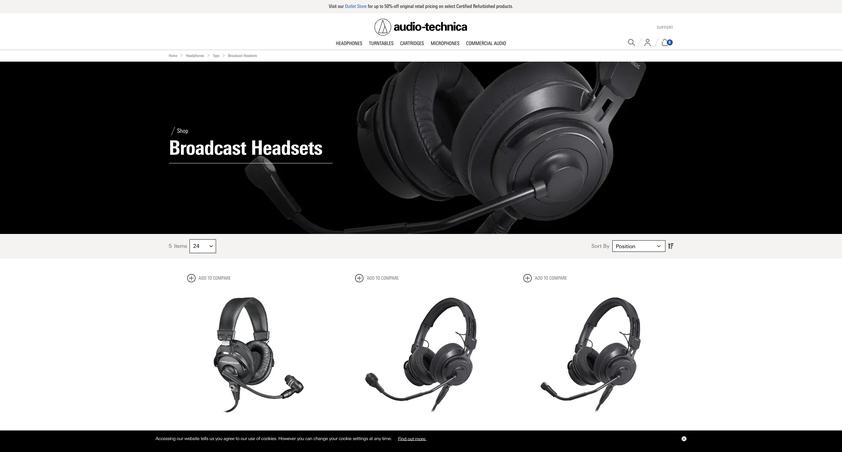 Task type: vqa. For each thing, say whether or not it's contained in the screenshot.
"USE"
yes



Task type: locate. For each thing, give the bounding box(es) containing it.
2 shop now link from the left
[[395, 426, 447, 440]]

broadcast
[[228, 53, 243, 58], [169, 136, 246, 160]]

2 compare from the left
[[381, 276, 399, 281]]

audio
[[494, 40, 506, 46]]

1 compare from the left
[[213, 276, 231, 281]]

outlet
[[345, 3, 356, 9]]

1 vertical spatial broadcast headsets
[[169, 136, 322, 160]]

2 breadcrumbs image from the left
[[207, 54, 210, 57]]

visit
[[329, 3, 337, 9]]

by
[[603, 243, 610, 250]]

0 horizontal spatial shop now link
[[227, 426, 279, 440]]

2 add from the left
[[367, 276, 375, 281]]

2 horizontal spatial now
[[591, 430, 602, 436]]

1 horizontal spatial headphones
[[336, 40, 362, 46]]

broadcast headsets
[[228, 53, 257, 58], [169, 136, 322, 160]]

our
[[338, 3, 344, 9], [177, 437, 183, 442], [241, 437, 247, 442]]

1 horizontal spatial you
[[297, 437, 304, 442]]

breadcrumbs image for type
[[207, 54, 210, 57]]

compare
[[213, 276, 231, 281], [381, 276, 399, 281], [549, 276, 567, 281]]

you left can
[[297, 437, 304, 442]]

add to compare button
[[187, 274, 231, 283], [355, 274, 399, 283], [524, 274, 567, 283]]

0 horizontal spatial add to compare button
[[187, 274, 231, 283]]

1 horizontal spatial now
[[422, 430, 433, 436]]

shop now link for the bphs2 image
[[395, 426, 447, 440]]

1 you from the left
[[215, 437, 222, 442]]

0 vertical spatial broadcast
[[228, 53, 243, 58]]

support
[[657, 25, 673, 30]]

2 add to compare from the left
[[367, 276, 399, 281]]

microphones link
[[428, 40, 463, 47]]

turntables link
[[366, 40, 397, 47]]

2 horizontal spatial compare
[[549, 276, 567, 281]]

2 divider line image from the left
[[655, 38, 659, 47]]

headphones link left turntables
[[333, 40, 366, 47]]

our for accessing
[[177, 437, 183, 442]]

headphones link
[[333, 40, 366, 47], [186, 53, 204, 59]]

0 horizontal spatial now
[[254, 430, 265, 436]]

compare for bphs2c image
[[549, 276, 567, 281]]

1 horizontal spatial add to compare
[[367, 276, 399, 281]]

3 add to compare from the left
[[535, 276, 567, 281]]

1 horizontal spatial compare
[[381, 276, 399, 281]]

2 shop now from the left
[[409, 430, 433, 436]]

sort by
[[592, 243, 610, 250]]

1 shop now from the left
[[241, 430, 265, 436]]

2 horizontal spatial our
[[338, 3, 344, 9]]

0 horizontal spatial add
[[199, 276, 206, 281]]

outlet store link
[[345, 3, 367, 9]]

carrat down image
[[657, 245, 661, 248]]

our left website
[[177, 437, 183, 442]]

0 horizontal spatial our
[[177, 437, 183, 442]]

0 horizontal spatial shop now
[[241, 430, 265, 436]]

our left use
[[241, 437, 247, 442]]

1 now from the left
[[254, 430, 265, 436]]

certified
[[457, 3, 472, 9]]

home link
[[169, 53, 177, 59]]

0 vertical spatial broadcast headsets
[[228, 53, 257, 58]]

broadcast headsets for breadcrumbs icon
[[228, 53, 257, 58]]

3 shop now from the left
[[577, 430, 602, 436]]

can
[[305, 437, 312, 442]]

shop for bphs1 image
[[241, 430, 253, 436]]

1 horizontal spatial breadcrumbs image
[[207, 54, 210, 57]]

breadcrumbs image
[[180, 54, 183, 57], [207, 54, 210, 57]]

of
[[256, 437, 260, 442]]

breadcrumbs image left "type"
[[207, 54, 210, 57]]

us
[[210, 437, 214, 442]]

shop
[[177, 128, 188, 135], [241, 430, 253, 436], [409, 430, 421, 436], [577, 430, 589, 436]]

1 add to compare button from the left
[[187, 274, 231, 283]]

headphones link left type link
[[186, 53, 204, 59]]

up
[[374, 3, 379, 9]]

compare for the bphs2 image
[[381, 276, 399, 281]]

0 horizontal spatial divider line image
[[638, 38, 642, 47]]

now for the bphs2 image
[[422, 430, 433, 436]]

1 horizontal spatial headphones link
[[333, 40, 366, 47]]

1 horizontal spatial add
[[367, 276, 375, 281]]

2 horizontal spatial add to compare
[[535, 276, 567, 281]]

1 shop now link from the left
[[227, 426, 279, 440]]

commercial audio link
[[463, 40, 510, 47]]

broadcast for divider line image
[[169, 136, 246, 160]]

divider line image
[[169, 127, 177, 135]]

cross image
[[682, 438, 685, 441]]

0 vertical spatial headsets
[[244, 53, 257, 58]]

0 horizontal spatial compare
[[213, 276, 231, 281]]

3 now from the left
[[591, 430, 602, 436]]

1 vertical spatial headphones
[[186, 53, 204, 58]]

headphones left "type"
[[186, 53, 204, 58]]

0 vertical spatial headphones link
[[333, 40, 366, 47]]

turntables
[[369, 40, 394, 46]]

1 breadcrumbs image from the left
[[180, 54, 183, 57]]

2 add to compare button from the left
[[355, 274, 399, 283]]

add to compare
[[199, 276, 231, 281], [367, 276, 399, 281], [535, 276, 567, 281]]

3 shop now link from the left
[[564, 426, 615, 440]]

use
[[248, 437, 255, 442]]

divider line image left basket icon
[[655, 38, 659, 47]]

50%-
[[385, 3, 394, 9]]

3 add to compare button from the left
[[524, 274, 567, 283]]

visit our outlet store for up to 50%-off original retail pricing on select certified refurbished products.
[[329, 3, 513, 9]]

2 horizontal spatial shop now
[[577, 430, 602, 436]]

1 horizontal spatial divider line image
[[655, 38, 659, 47]]

1 divider line image from the left
[[638, 38, 642, 47]]

3 compare from the left
[[549, 276, 567, 281]]

add to compare for the bphs2 image add to compare 'button'
[[367, 276, 399, 281]]

shop now
[[241, 430, 265, 436], [409, 430, 433, 436], [577, 430, 602, 436]]

now for bphs2c image
[[591, 430, 602, 436]]

our right 'visit'
[[338, 3, 344, 9]]

0 horizontal spatial you
[[215, 437, 222, 442]]

headsets for divider line image
[[251, 136, 322, 160]]

1 horizontal spatial shop now
[[409, 430, 433, 436]]

2 horizontal spatial add
[[535, 276, 543, 281]]

1 vertical spatial headsets
[[251, 136, 322, 160]]

headphones left turntables
[[336, 40, 362, 46]]

2 horizontal spatial shop now link
[[564, 426, 615, 440]]

0 horizontal spatial headphones
[[186, 53, 204, 58]]

on
[[439, 3, 444, 9]]

add
[[199, 276, 206, 281], [367, 276, 375, 281], [535, 276, 543, 281]]

breadcrumbs image right 'home'
[[180, 54, 183, 57]]

0 vertical spatial headphones
[[336, 40, 362, 46]]

shop now link for bphs2c image
[[564, 426, 615, 440]]

2 horizontal spatial add to compare button
[[524, 274, 567, 283]]

shop now for bphs1 image
[[241, 430, 265, 436]]

0 horizontal spatial breadcrumbs image
[[180, 54, 183, 57]]

to
[[380, 3, 383, 9], [208, 276, 212, 281], [376, 276, 380, 281], [544, 276, 548, 281], [236, 437, 240, 442]]

1 vertical spatial headphones link
[[186, 53, 204, 59]]

0 horizontal spatial add to compare
[[199, 276, 231, 281]]

at
[[369, 437, 373, 442]]

headsets
[[244, 53, 257, 58], [251, 136, 322, 160]]

now
[[254, 430, 265, 436], [422, 430, 433, 436], [591, 430, 602, 436]]

change
[[314, 437, 328, 442]]

breadcrumbs image
[[222, 54, 225, 57]]

cookie
[[339, 437, 352, 442]]

however
[[278, 437, 296, 442]]

shop now link for bphs1 image
[[227, 426, 279, 440]]

accessing
[[156, 437, 176, 442]]

pricing
[[425, 3, 438, 9]]

2 now from the left
[[422, 430, 433, 436]]

commercial
[[466, 40, 493, 46]]

microphones
[[431, 40, 460, 46]]

for
[[368, 3, 373, 9]]

1 add to compare from the left
[[199, 276, 231, 281]]

1 vertical spatial broadcast
[[169, 136, 246, 160]]

headphones
[[336, 40, 362, 46], [186, 53, 204, 58]]

divider line image right magnifying glass icon
[[638, 38, 642, 47]]

you
[[215, 437, 222, 442], [297, 437, 304, 442]]

accessing our website tells us you agree to our use of cookies. however you can change your cookie settings at any time.
[[156, 437, 393, 442]]

1 horizontal spatial our
[[241, 437, 247, 442]]

tells
[[201, 437, 208, 442]]

1 add from the left
[[199, 276, 206, 281]]

set descending direction image
[[668, 242, 673, 251]]

1 horizontal spatial add to compare button
[[355, 274, 399, 283]]

shop now link
[[227, 426, 279, 440], [395, 426, 447, 440], [564, 426, 615, 440]]

divider line image
[[638, 38, 642, 47], [655, 38, 659, 47]]

home
[[169, 53, 177, 58]]

you right the "us"
[[215, 437, 222, 442]]

1 horizontal spatial shop now link
[[395, 426, 447, 440]]

agree
[[224, 437, 235, 442]]

3 add from the left
[[535, 276, 543, 281]]

compare for bphs1 image
[[213, 276, 231, 281]]

add to compare button for bphs2c image
[[524, 274, 567, 283]]



Task type: describe. For each thing, give the bounding box(es) containing it.
any
[[374, 437, 381, 442]]

website
[[184, 437, 200, 442]]

add to compare button for bphs1 image
[[187, 274, 231, 283]]

products.
[[496, 3, 513, 9]]

headsets for breadcrumbs icon
[[244, 53, 257, 58]]

store
[[357, 3, 367, 9]]

out
[[408, 437, 414, 442]]

add to compare for add to compare 'button' associated with bphs2c image
[[535, 276, 567, 281]]

cartridges
[[400, 40, 424, 46]]

magnifying glass image
[[628, 39, 635, 46]]

shop now for bphs2c image
[[577, 430, 602, 436]]

5 items
[[169, 243, 187, 250]]

select
[[445, 3, 455, 9]]

find out more.
[[398, 437, 427, 442]]

add for bphs2c image
[[535, 276, 543, 281]]

store logo image
[[375, 19, 468, 36]]

find out more. link
[[393, 434, 432, 444]]

settings
[[353, 437, 368, 442]]

0 horizontal spatial headphones link
[[186, 53, 204, 59]]

sort
[[592, 243, 602, 250]]

5
[[169, 243, 172, 250]]

to for bphs2c image
[[544, 276, 548, 281]]

headphones for left headphones link
[[186, 53, 204, 58]]

headphones for the top headphones link
[[336, 40, 362, 46]]

to for the bphs2 image
[[376, 276, 380, 281]]

our for visit
[[338, 3, 344, 9]]

more.
[[415, 437, 427, 442]]

type
[[213, 53, 220, 58]]

0 link
[[661, 39, 673, 46]]

add to compare for add to compare 'button' for bphs1 image
[[199, 276, 231, 281]]

to for bphs1 image
[[208, 276, 212, 281]]

refurbished
[[473, 3, 495, 9]]

commercial audio
[[466, 40, 506, 46]]

your
[[329, 437, 338, 442]]

bphs2c image
[[524, 288, 655, 420]]

shop for bphs2c image
[[577, 430, 589, 436]]

0
[[669, 40, 671, 45]]

cookies.
[[261, 437, 277, 442]]

shop now for the bphs2 image
[[409, 430, 433, 436]]

items
[[174, 243, 187, 250]]

support link
[[657, 25, 673, 30]]

time.
[[382, 437, 392, 442]]

type link
[[213, 53, 220, 59]]

2 you from the left
[[297, 437, 304, 442]]

add to compare button for the bphs2 image
[[355, 274, 399, 283]]

cartridges link
[[397, 40, 428, 47]]

now for bphs1 image
[[254, 430, 265, 436]]

original
[[400, 3, 414, 9]]

find
[[398, 437, 407, 442]]

retail
[[415, 3, 424, 9]]

add for the bphs2 image
[[367, 276, 375, 281]]

broadcast headsets image
[[0, 62, 842, 234]]

breadcrumbs image for headphones
[[180, 54, 183, 57]]

broadcast for breadcrumbs icon
[[228, 53, 243, 58]]

bphs2 image
[[355, 288, 487, 420]]

add for bphs1 image
[[199, 276, 206, 281]]

carrat down image
[[210, 245, 213, 248]]

off
[[394, 3, 399, 9]]

broadcast headsets for divider line image
[[169, 136, 322, 160]]

basket image
[[661, 39, 669, 46]]

shop for the bphs2 image
[[409, 430, 421, 436]]

bphs1 image
[[187, 288, 319, 420]]



